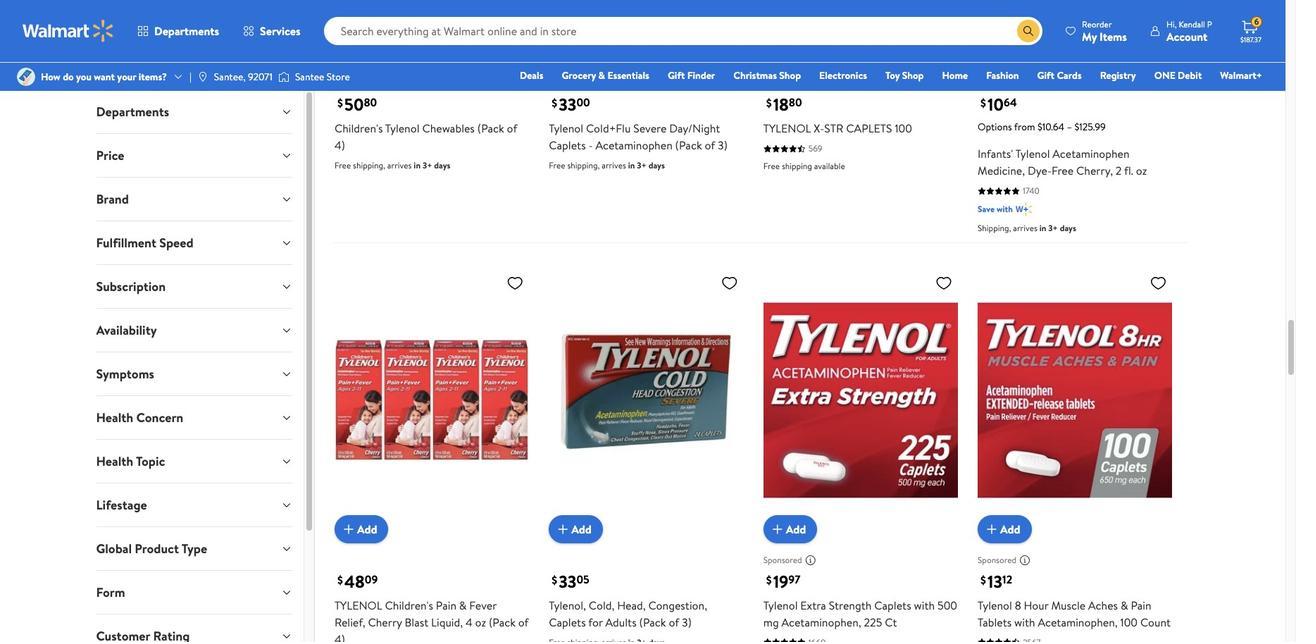 Task type: locate. For each thing, give the bounding box(es) containing it.
caplets down tylenol,
[[549, 615, 586, 630]]

1 add to cart image from the left
[[340, 521, 357, 538]]

tylenol inside tylenol extra strength caplets with 500 mg acetaminophen, 225 ct
[[764, 598, 798, 613]]

of inside tylenol cold+flu severe day/night caplets - acetaminophen (pack of 3) free shipping, arrives in 3+ days
[[705, 138, 716, 153]]

grocery & essentials link
[[556, 68, 656, 83]]

0 vertical spatial health
[[96, 409, 133, 426]]

1 horizontal spatial acetaminophen
[[1053, 146, 1130, 162]]

0 vertical spatial tylenol
[[764, 121, 812, 136]]

1 horizontal spatial pain
[[1132, 598, 1152, 613]]

2 horizontal spatial  image
[[278, 70, 290, 84]]

0 horizontal spatial shipping,
[[353, 159, 386, 171]]

$ for $ 18 80
[[767, 95, 772, 111]]

1 vertical spatial 100
[[1121, 615, 1138, 630]]

1 horizontal spatial arrives
[[602, 159, 626, 171]]

shop up $ 18 80
[[780, 68, 801, 82]]

options down 10
[[978, 120, 1013, 134]]

1 vertical spatial 4)
[[335, 631, 345, 642]]

$ left 00
[[552, 95, 558, 111]]

2 pain from the left
[[1132, 598, 1152, 613]]

oz inside the tylenol children's pain & fever relief, cherry blast liquid, 4 oz (pack of 4)
[[475, 615, 486, 630]]

topic
[[136, 453, 165, 470]]

home
[[943, 68, 969, 82]]

of right 4 at the left bottom of the page
[[519, 615, 529, 630]]

add button for $ 19 97
[[764, 515, 818, 543]]

shop for christmas shop
[[780, 68, 801, 82]]

0 vertical spatial oz
[[1137, 163, 1148, 179]]

brand
[[96, 190, 129, 208]]

1 horizontal spatial tylenol
[[764, 121, 812, 136]]

global product type
[[96, 540, 207, 558]]

2 vertical spatial caplets
[[549, 615, 586, 630]]

0 horizontal spatial days
[[434, 159, 451, 171]]

tylenol for 18
[[764, 121, 812, 136]]

$ for $ 48 09
[[338, 572, 343, 588]]

gift
[[668, 68, 685, 82], [1038, 68, 1055, 82]]

tylenol down $ 18 80
[[764, 121, 812, 136]]

in inside tylenol cold+flu severe day/night caplets - acetaminophen (pack of 3) free shipping, arrives in 3+ days
[[629, 159, 635, 171]]

1 vertical spatial options
[[978, 120, 1013, 134]]

lifestage tab
[[85, 484, 304, 527]]

1 vertical spatial health
[[96, 453, 133, 470]]

health concern tab
[[85, 396, 304, 439]]

$ 13 12
[[981, 569, 1013, 593]]

$ inside $ 13 12
[[981, 572, 987, 588]]

days inside tylenol cold+flu severe day/night caplets - acetaminophen (pack of 3) free shipping, arrives in 3+ days
[[649, 159, 665, 171]]

10
[[988, 93, 1004, 116]]

tylenol up tablets
[[978, 598, 1013, 613]]

569
[[809, 143, 823, 155]]

1 vertical spatial with
[[915, 598, 935, 613]]

options for options from $10.64 – $125.99
[[978, 120, 1013, 134]]

my
[[1083, 29, 1098, 44]]

shipping, down $ 50 80 on the left top of the page
[[353, 159, 386, 171]]

& right grocery
[[599, 68, 606, 82]]

80 inside $ 18 80
[[789, 95, 803, 110]]

0 horizontal spatial with
[[915, 598, 935, 613]]

2 4) from the top
[[335, 631, 345, 642]]

free down 50
[[335, 159, 351, 171]]

0 horizontal spatial 80
[[364, 95, 377, 110]]

1 horizontal spatial children's
[[385, 598, 434, 613]]

$125.99
[[1075, 120, 1106, 134]]

tylenol inside children's tylenol chewables (pack of 4) free shipping, arrives in 3+ days
[[385, 121, 420, 136]]

0 horizontal spatial 100
[[895, 121, 913, 136]]

tylenol for tylenol 8 hour muscle aches & pain tablets with acetaminophen, 100 count
[[978, 598, 1013, 613]]

tylenol up 'mg'
[[764, 598, 798, 613]]

1 horizontal spatial  image
[[197, 71, 209, 82]]

0 horizontal spatial 3)
[[682, 615, 692, 630]]

1 shipping, from the left
[[353, 159, 386, 171]]

free inside infants' tylenol acetaminophen medicine, dye-free cherry, 2 fl. oz
[[1052, 163, 1074, 179]]

1 horizontal spatial with
[[997, 203, 1013, 215]]

(pack down head,
[[640, 615, 666, 630]]

liquid,
[[431, 615, 463, 630]]

0 horizontal spatial 3+
[[423, 159, 432, 171]]

add to cart image up $ 33 05 on the left bottom of page
[[555, 521, 572, 538]]

1 vertical spatial oz
[[475, 615, 486, 630]]

1 vertical spatial 3)
[[682, 615, 692, 630]]

with left 500
[[915, 598, 935, 613]]

& up 4 at the left bottom of the page
[[459, 598, 467, 613]]

tylenol inside tylenol cold+flu severe day/night caplets - acetaminophen (pack of 3) free shipping, arrives in 3+ days
[[549, 121, 584, 136]]

children's tylenol chewables (pack of 4) free shipping, arrives in 3+ days
[[335, 121, 518, 171]]

cold+flu
[[586, 121, 631, 136]]

p
[[1208, 18, 1213, 30]]

tylenol for tylenol cold+flu severe day/night caplets - acetaminophen (pack of 3) free shipping, arrives in 3+ days
[[549, 121, 584, 136]]

add to cart image up 13
[[984, 521, 1001, 538]]

1 vertical spatial departments
[[96, 103, 169, 121]]

children's
[[335, 121, 383, 136], [385, 598, 434, 613]]

grocery & essentials
[[562, 68, 650, 82]]

gift left finder
[[668, 68, 685, 82]]

$ inside $ 10 64
[[981, 95, 987, 111]]

tylenol left chewables
[[385, 121, 420, 136]]

 image
[[17, 68, 35, 86], [278, 70, 290, 84], [197, 71, 209, 82]]

add button
[[335, 38, 389, 66], [549, 38, 603, 66], [764, 38, 818, 66], [335, 515, 389, 543], [549, 515, 603, 543], [764, 515, 818, 543], [978, 515, 1032, 543]]

health topic
[[96, 453, 165, 470]]

of inside tylenol, cold, head, congestion, caplets for adults (pack of 3)
[[669, 615, 680, 630]]

of down deals 'link'
[[507, 121, 518, 136]]

64
[[1004, 95, 1018, 110]]

2 sponsored from the left
[[978, 554, 1017, 566]]

deals link
[[514, 68, 550, 83]]

0 horizontal spatial  image
[[17, 68, 35, 86]]

health inside health topic dropdown button
[[96, 453, 133, 470]]

1 vertical spatial caplets
[[875, 598, 912, 613]]

fulfillment speed tab
[[85, 221, 304, 264]]

33
[[559, 93, 577, 116], [559, 569, 577, 593]]

3) inside tylenol, cold, head, congestion, caplets for adults (pack of 3)
[[682, 615, 692, 630]]

product
[[135, 540, 179, 558]]

0 horizontal spatial in
[[414, 159, 421, 171]]

health for health concern
[[96, 409, 133, 426]]

 image for santee store
[[278, 70, 290, 84]]

caplets inside tylenol cold+flu severe day/night caplets - acetaminophen (pack of 3) free shipping, arrives in 3+ days
[[549, 138, 586, 153]]

electronics
[[820, 68, 868, 82]]

0 horizontal spatial &
[[459, 598, 467, 613]]

2 horizontal spatial arrives
[[1014, 222, 1038, 234]]

gift finder
[[668, 68, 716, 82]]

children's up blast
[[385, 598, 434, 613]]

100 right caplets
[[895, 121, 913, 136]]

tylenol down the $ 33 00
[[549, 121, 584, 136]]

$ inside $ 33 05
[[552, 572, 558, 588]]

2 vertical spatial with
[[1015, 615, 1036, 630]]

1 sponsored from the left
[[764, 554, 803, 566]]

1 vertical spatial tylenol
[[335, 598, 383, 613]]

2 horizontal spatial add to cart image
[[984, 521, 1001, 538]]

fashion
[[987, 68, 1020, 82]]

add up grocery
[[572, 44, 592, 60]]

add button up 05
[[549, 515, 603, 543]]

3 add to cart image from the left
[[984, 521, 1001, 538]]

2 shipping, from the left
[[568, 159, 600, 171]]

1 horizontal spatial 3+
[[637, 159, 647, 171]]

2 gift from the left
[[1038, 68, 1055, 82]]

1 acetaminophen, from the left
[[782, 615, 862, 630]]

walmart plus image
[[1016, 202, 1033, 217]]

shipping, inside children's tylenol chewables (pack of 4) free shipping, arrives in 3+ days
[[353, 159, 386, 171]]

(pack inside children's tylenol chewables (pack of 4) free shipping, arrives in 3+ days
[[478, 121, 504, 136]]

33 down grocery
[[559, 93, 577, 116]]

00
[[577, 95, 590, 110]]

6 $187.37
[[1241, 16, 1262, 44]]

80
[[364, 95, 377, 110], [789, 95, 803, 110]]

symptoms
[[96, 365, 154, 383]]

with inside tylenol extra strength caplets with 500 mg acetaminophen, 225 ct
[[915, 598, 935, 613]]

$ left 10
[[981, 95, 987, 111]]

acetaminophen up cherry,
[[1053, 146, 1130, 162]]

0 horizontal spatial sponsored
[[764, 554, 803, 566]]

33 for $ 33 00
[[559, 93, 577, 116]]

tylenol children's pain & fever relief, cherry blast liquid, 4 oz (pack of 4) image
[[335, 269, 530, 532]]

acetaminophen down severe
[[596, 138, 673, 153]]

1 horizontal spatial acetaminophen,
[[1039, 615, 1118, 630]]

1 horizontal spatial days
[[649, 159, 665, 171]]

& inside tylenol 8 hour muscle aches & pain tablets with acetaminophen, 100 count
[[1121, 598, 1129, 613]]

1 horizontal spatial &
[[599, 68, 606, 82]]

acetaminophen, down the muscle
[[1039, 615, 1118, 630]]

registry link
[[1094, 68, 1143, 83]]

1 horizontal spatial shop
[[903, 68, 924, 82]]

add to cart image for $ 33 00
[[555, 44, 572, 61]]

departments down your
[[96, 103, 169, 121]]

add up 05
[[572, 521, 592, 537]]

add button up ad disclaimer and feedback icon at the right bottom of the page
[[764, 515, 818, 543]]

0 vertical spatial options
[[990, 45, 1029, 60]]

0 horizontal spatial acetaminophen,
[[782, 615, 862, 630]]

13
[[988, 569, 1003, 593]]

0 horizontal spatial tylenol
[[335, 598, 383, 613]]

$ left 13
[[981, 572, 987, 588]]

add up ad disclaimer and feedback image
[[1001, 521, 1021, 537]]

3+ inside children's tylenol chewables (pack of 4) free shipping, arrives in 3+ days
[[423, 159, 432, 171]]

tylenol inside the tylenol children's pain & fever relief, cherry blast liquid, 4 oz (pack of 4)
[[335, 598, 383, 613]]

1 horizontal spatial add to cart image
[[769, 521, 786, 538]]

gift cards link
[[1032, 68, 1089, 83]]

3+ down chewables
[[423, 159, 432, 171]]

infants'
[[978, 146, 1014, 162]]

2 health from the top
[[96, 453, 133, 470]]

1 horizontal spatial oz
[[1137, 163, 1148, 179]]

global
[[96, 540, 132, 558]]

add button for $ 48 09
[[335, 515, 389, 543]]

tylenol cold+flu severe day/night caplets - acetaminophen (pack of 3) free shipping, arrives in 3+ days
[[549, 121, 728, 171]]

add to cart image up 48
[[340, 521, 357, 538]]

1 horizontal spatial 100
[[1121, 615, 1138, 630]]

walmart image
[[23, 20, 114, 42]]

$ left 50
[[338, 95, 343, 111]]

1 horizontal spatial 3)
[[718, 138, 728, 153]]

children's inside the tylenol children's pain & fever relief, cherry blast liquid, 4 oz (pack of 4)
[[385, 598, 434, 613]]

2 add to cart image from the left
[[769, 521, 786, 538]]

1 horizontal spatial 80
[[789, 95, 803, 110]]

tylenol, cold, head, congestion, caplets for adults (pack of 3)
[[549, 598, 708, 630]]

christmas shop link
[[728, 68, 808, 83]]

shipping,
[[353, 159, 386, 171], [568, 159, 600, 171]]

19
[[774, 569, 789, 593]]

tylenol extra strength caplets with 500 mg acetaminophen, 225 ct image
[[764, 269, 959, 532]]

 image right 92071
[[278, 70, 290, 84]]

with
[[997, 203, 1013, 215], [915, 598, 935, 613], [1015, 615, 1036, 630]]

with right save
[[997, 203, 1013, 215]]

shop right the "toy"
[[903, 68, 924, 82]]

add up $ 50 80 on the left top of the page
[[357, 44, 377, 60]]

2 shop from the left
[[903, 68, 924, 82]]

3) down day/night
[[718, 138, 728, 153]]

options up fashion 'link' on the top of page
[[990, 45, 1029, 60]]

1 horizontal spatial in
[[629, 159, 635, 171]]

x-
[[814, 121, 825, 136]]

$ inside the $ 33 00
[[552, 95, 558, 111]]

add up christmas shop
[[786, 44, 807, 60]]

0 horizontal spatial shop
[[780, 68, 801, 82]]

shipping,
[[978, 222, 1012, 234]]

tylenol,
[[549, 598, 586, 613]]

$ inside $ 48 09
[[338, 572, 343, 588]]

items
[[1100, 29, 1128, 44]]

pain up count
[[1132, 598, 1152, 613]]

tylenol 8 hour muscle aches & pain tablets with acetaminophen, 100 count image
[[978, 269, 1173, 532]]

subscription tab
[[85, 265, 304, 308]]

acetaminophen, down the extra
[[782, 615, 862, 630]]

caplets for tylenol cold+flu severe day/night caplets - acetaminophen (pack of 3) free shipping, arrives in 3+ days
[[549, 138, 586, 153]]

shop
[[780, 68, 801, 82], [903, 68, 924, 82]]

33 up tylenol,
[[559, 569, 577, 593]]

$ for $ 10 64
[[981, 95, 987, 111]]

1 vertical spatial children's
[[385, 598, 434, 613]]

3) inside tylenol cold+flu severe day/night caplets - acetaminophen (pack of 3) free shipping, arrives in 3+ days
[[718, 138, 728, 153]]

tylenol up relief,
[[335, 598, 383, 613]]

add up ad disclaimer and feedback icon at the right bottom of the page
[[786, 521, 807, 537]]

health down symptoms
[[96, 409, 133, 426]]

with down 8
[[1015, 615, 1036, 630]]

oz right 4 at the left bottom of the page
[[475, 615, 486, 630]]

departments up |
[[154, 23, 219, 39]]

add button up christmas shop
[[764, 38, 818, 66]]

essentials
[[608, 68, 650, 82]]

walmart+ link
[[1215, 68, 1269, 83]]

 image right |
[[197, 71, 209, 82]]

3+ right the shipping,
[[1049, 222, 1059, 234]]

2 80 from the left
[[789, 95, 803, 110]]

1 horizontal spatial gift
[[1038, 68, 1055, 82]]

 image left how
[[17, 68, 35, 86]]

1 horizontal spatial shipping,
[[568, 159, 600, 171]]

97
[[789, 572, 801, 587]]

health left topic
[[96, 453, 133, 470]]

health inside health concern dropdown button
[[96, 409, 133, 426]]

cards
[[1058, 68, 1082, 82]]

2 acetaminophen, from the left
[[1039, 615, 1118, 630]]

(pack down fever
[[489, 615, 516, 630]]

chewables
[[422, 121, 475, 136]]

0 vertical spatial 33
[[559, 93, 577, 116]]

add to cart image for 13
[[984, 521, 1001, 538]]

1 33 from the top
[[559, 93, 577, 116]]

departments tab
[[85, 90, 304, 133]]

adults
[[606, 615, 637, 630]]

of down day/night
[[705, 138, 716, 153]]

cherry,
[[1077, 163, 1114, 179]]

gift inside 'gift cards' link
[[1038, 68, 1055, 82]]

50
[[345, 93, 364, 116]]

$ left 18
[[767, 95, 772, 111]]

$ inside $ 19 97
[[767, 572, 772, 588]]

& right aches
[[1121, 598, 1129, 613]]

santee
[[295, 70, 325, 84]]

health topic tab
[[85, 440, 304, 483]]

debit
[[1179, 68, 1203, 82]]

shipping, arrives in 3+ days
[[978, 222, 1077, 234]]

add to cart image up grocery
[[555, 44, 572, 61]]

2 horizontal spatial with
[[1015, 615, 1036, 630]]

$ left 48
[[338, 572, 343, 588]]

(pack right chewables
[[478, 121, 504, 136]]

add button up grocery
[[549, 38, 603, 66]]

add button up ad disclaimer and feedback image
[[978, 515, 1032, 543]]

tylenol cold+flu severe day/night caplets - acetaminophen (pack of 3) image
[[549, 0, 744, 55]]

$ 50 80
[[338, 93, 377, 116]]

tylenol inside tylenol 8 hour muscle aches & pain tablets with acetaminophen, 100 count
[[978, 598, 1013, 613]]

children's inside children's tylenol chewables (pack of 4) free shipping, arrives in 3+ days
[[335, 121, 383, 136]]

pain
[[436, 598, 457, 613], [1132, 598, 1152, 613]]

add for $ 13 12
[[1001, 521, 1021, 537]]

0 vertical spatial departments
[[154, 23, 219, 39]]

0 vertical spatial caplets
[[549, 138, 586, 153]]

gift left the cards
[[1038, 68, 1055, 82]]

sponsored up $ 13 12
[[978, 554, 1017, 566]]

80 inside $ 50 80
[[364, 95, 377, 110]]

children's down $ 50 80 on the left top of the page
[[335, 121, 383, 136]]

–
[[1068, 120, 1073, 134]]

add to cart image up 19
[[769, 521, 786, 538]]

add button up 09
[[335, 515, 389, 543]]

$ 18 80
[[767, 93, 803, 116]]

0 horizontal spatial acetaminophen
[[596, 138, 673, 153]]

$ up tylenol,
[[552, 572, 558, 588]]

days
[[434, 159, 451, 171], [649, 159, 665, 171], [1061, 222, 1077, 234]]

free down the $ 33 00
[[549, 159, 566, 171]]

4) down 50
[[335, 138, 345, 153]]

0 horizontal spatial gift
[[668, 68, 685, 82]]

add to cart image
[[340, 44, 357, 61], [555, 44, 572, 61], [769, 44, 786, 61], [555, 521, 572, 538]]

gift for gift cards
[[1038, 68, 1055, 82]]

0 vertical spatial 4)
[[335, 138, 345, 153]]

0 vertical spatial with
[[997, 203, 1013, 215]]

2 horizontal spatial in
[[1040, 222, 1047, 234]]

add up 09
[[357, 521, 377, 537]]

infants' tylenol acetaminophen medicine, dye-free cherry, 2 fl. oz image
[[978, 0, 1173, 55]]

1 horizontal spatial sponsored
[[978, 554, 1017, 566]]

100 left count
[[1121, 615, 1138, 630]]

dye-
[[1028, 163, 1052, 179]]

subscription button
[[85, 265, 304, 308]]

add to cart image up store
[[340, 44, 357, 61]]

1 vertical spatial 33
[[559, 569, 577, 593]]

1 pain from the left
[[436, 598, 457, 613]]

1 80 from the left
[[364, 95, 377, 110]]

0 vertical spatial children's
[[335, 121, 383, 136]]

santee, 92071
[[214, 70, 273, 84]]

0 horizontal spatial arrives
[[388, 159, 412, 171]]

add button up store
[[335, 38, 389, 66]]

options
[[990, 45, 1029, 60], [978, 120, 1013, 134]]

3) down congestion,
[[682, 615, 692, 630]]

0 vertical spatial 3)
[[718, 138, 728, 153]]

free inside children's tylenol chewables (pack of 4) free shipping, arrives in 3+ days
[[335, 159, 351, 171]]

price button
[[85, 134, 304, 177]]

2 33 from the top
[[559, 569, 577, 593]]

add to cart image
[[340, 521, 357, 538], [769, 521, 786, 538], [984, 521, 1001, 538]]

oz inside infants' tylenol acetaminophen medicine, dye-free cherry, 2 fl. oz
[[1137, 163, 1148, 179]]

$ for $ 19 97
[[767, 572, 772, 588]]

tylenol up "dye-"
[[1016, 146, 1051, 162]]

pain up liquid, on the left bottom of page
[[436, 598, 457, 613]]

options
[[1069, 73, 1097, 85]]

$ left 19
[[767, 572, 772, 588]]

services button
[[231, 14, 313, 48]]

of down congestion,
[[669, 615, 680, 630]]

gift for gift finder
[[668, 68, 685, 82]]

head,
[[618, 598, 646, 613]]

1 4) from the top
[[335, 138, 345, 153]]

add to cart image up christmas shop
[[769, 44, 786, 61]]

0 vertical spatial 100
[[895, 121, 913, 136]]

1 gift from the left
[[668, 68, 685, 82]]

caplets left -
[[549, 138, 586, 153]]

$ 19 97
[[767, 569, 801, 593]]

225
[[864, 615, 883, 630]]

shipping, down -
[[568, 159, 600, 171]]

3+ inside tylenol cold+flu severe day/night caplets - acetaminophen (pack of 3) free shipping, arrives in 3+ days
[[637, 159, 647, 171]]

days inside children's tylenol chewables (pack of 4) free shipping, arrives in 3+ days
[[434, 159, 451, 171]]

3)
[[718, 138, 728, 153], [682, 615, 692, 630]]

(pack down day/night
[[676, 138, 702, 153]]

fever
[[470, 598, 497, 613]]

caplets inside tylenol, cold, head, congestion, caplets for adults (pack of 3)
[[549, 615, 586, 630]]

tylenol for 48
[[335, 598, 383, 613]]

options inside options link
[[990, 45, 1029, 60]]

options for options
[[990, 45, 1029, 60]]

tab
[[85, 615, 304, 642]]

0 horizontal spatial children's
[[335, 121, 383, 136]]

$ inside $ 50 80
[[338, 95, 343, 111]]

$ for $ 13 12
[[981, 572, 987, 588]]

caplets up the ct at the right of the page
[[875, 598, 912, 613]]

tylenol children's pain & fever relief, cherry blast liquid, 4 oz (pack of 4)
[[335, 598, 529, 642]]

tylenol
[[385, 121, 420, 136], [549, 121, 584, 136], [1016, 146, 1051, 162], [764, 598, 798, 613], [978, 598, 1013, 613]]

oz right fl.
[[1137, 163, 1148, 179]]

2 horizontal spatial &
[[1121, 598, 1129, 613]]

add to favorites list, tylenol, cold, head, congestion, caplets for adults (pack of 3) image
[[722, 274, 738, 292]]

1 shop from the left
[[780, 68, 801, 82]]

0 horizontal spatial pain
[[436, 598, 457, 613]]

walmart+
[[1221, 68, 1263, 82]]

store
[[327, 70, 350, 84]]

lifestage button
[[85, 484, 304, 527]]

sponsored up $ 19 97
[[764, 554, 803, 566]]

0 horizontal spatial oz
[[475, 615, 486, 630]]

4) down relief,
[[335, 631, 345, 642]]

3+ down severe
[[637, 159, 647, 171]]

0 horizontal spatial add to cart image
[[340, 521, 357, 538]]

free left cherry,
[[1052, 163, 1074, 179]]

$ inside $ 18 80
[[767, 95, 772, 111]]

1 health from the top
[[96, 409, 133, 426]]



Task type: vqa. For each thing, say whether or not it's contained in the screenshot.
$ 18 80 $
yes



Task type: describe. For each thing, give the bounding box(es) containing it.
ad disclaimer and feedback image
[[805, 555, 817, 566]]

ct
[[885, 615, 898, 630]]

tylenol, cold, head, congestion, caplets for adults (pack of 3) image
[[549, 269, 744, 532]]

electronics link
[[813, 68, 874, 83]]

one
[[1155, 68, 1176, 82]]

gift finder link
[[662, 68, 722, 83]]

availability tab
[[85, 309, 304, 352]]

add to cart image for $ 50 80
[[340, 44, 357, 61]]

deals
[[520, 68, 544, 82]]

caplets
[[847, 121, 893, 136]]

add button for $ 18 80
[[764, 38, 818, 66]]

fulfillment speed button
[[85, 221, 304, 264]]

muscle
[[1052, 598, 1086, 613]]

fulfillment speed
[[96, 234, 194, 252]]

18
[[774, 93, 789, 116]]

add for $ 18 80
[[786, 44, 807, 60]]

in inside children's tylenol chewables (pack of 4) free shipping, arrives in 3+ days
[[414, 159, 421, 171]]

gift cards
[[1038, 68, 1082, 82]]

free left shipping
[[764, 160, 780, 172]]

acetaminophen, inside tylenol extra strength caplets with 500 mg acetaminophen, 225 ct
[[782, 615, 862, 630]]

$ for $ 50 80
[[338, 95, 343, 111]]

add to favorites list, tylenol children's pain & fever relief, cherry blast liquid, 4 oz (pack of 4) image
[[507, 274, 524, 292]]

add to cart image for 48
[[340, 521, 357, 538]]

acetaminophen inside infants' tylenol acetaminophen medicine, dye-free cherry, 2 fl. oz
[[1053, 146, 1130, 162]]

your
[[117, 70, 136, 84]]

pain inside the tylenol children's pain & fever relief, cherry blast liquid, 4 oz (pack of 4)
[[436, 598, 457, 613]]

acetaminophen, inside tylenol 8 hour muscle aches & pain tablets with acetaminophen, 100 count
[[1039, 615, 1118, 630]]

92071
[[248, 70, 273, 84]]

sponsored for 13
[[978, 554, 1017, 566]]

$ for $ 33 05
[[552, 572, 558, 588]]

add for $ 48 09
[[357, 521, 377, 537]]

of inside children's tylenol chewables (pack of 4) free shipping, arrives in 3+ days
[[507, 121, 518, 136]]

48
[[345, 569, 365, 593]]

medicine,
[[978, 163, 1026, 179]]

speed
[[159, 234, 194, 252]]

pain inside tylenol 8 hour muscle aches & pain tablets with acetaminophen, 100 count
[[1132, 598, 1152, 613]]

from
[[1015, 120, 1036, 134]]

departments inside dropdown button
[[96, 103, 169, 121]]

shipping
[[782, 160, 813, 172]]

toy shop
[[886, 68, 924, 82]]

health for health topic
[[96, 453, 133, 470]]

(pack inside tylenol cold+flu severe day/night caplets - acetaminophen (pack of 3) free shipping, arrives in 3+ days
[[676, 138, 702, 153]]

tylenol x-str caplets 100 image
[[764, 0, 959, 55]]

add to cart image for $ 33 05
[[555, 521, 572, 538]]

$ 10 64
[[981, 93, 1018, 116]]

add button for $ 33 05
[[549, 515, 603, 543]]

health topic button
[[85, 440, 304, 483]]

cherry
[[368, 615, 402, 630]]

add for $ 33 00
[[572, 44, 592, 60]]

ad disclaimer and feedback image
[[1020, 555, 1031, 566]]

health concern button
[[85, 396, 304, 439]]

& inside the tylenol children's pain & fever relief, cherry blast liquid, 4 oz (pack of 4)
[[459, 598, 467, 613]]

items?
[[139, 70, 167, 84]]

mg
[[764, 615, 779, 630]]

symptoms tab
[[85, 352, 304, 395]]

add to cart image for $ 18 80
[[769, 44, 786, 61]]

account
[[1167, 29, 1208, 44]]

caplets inside tylenol extra strength caplets with 500 mg acetaminophen, 225 ct
[[875, 598, 912, 613]]

tylenol 8 hour muscle aches & pain tablets with acetaminophen, 100 count
[[978, 598, 1171, 630]]

how do you want your items?
[[41, 70, 167, 84]]

one debit
[[1155, 68, 1203, 82]]

add button for $ 33 00
[[549, 38, 603, 66]]

100 inside tylenol 8 hour muscle aches & pain tablets with acetaminophen, 100 count
[[1121, 615, 1138, 630]]

global product type tab
[[85, 527, 304, 570]]

80 for 18
[[789, 95, 803, 110]]

tylenol x-str caplets 100
[[764, 121, 913, 136]]

with inside tylenol 8 hour muscle aches & pain tablets with acetaminophen, 100 count
[[1015, 615, 1036, 630]]

toy shop link
[[880, 68, 931, 83]]

(pack inside tylenol, cold, head, congestion, caplets for adults (pack of 3)
[[640, 615, 666, 630]]

33 for $ 33 05
[[559, 569, 577, 593]]

hi, kendall p account
[[1167, 18, 1213, 44]]

price tab
[[85, 134, 304, 177]]

blast
[[405, 615, 429, 630]]

acetaminophen inside tylenol cold+flu severe day/night caplets - acetaminophen (pack of 3) free shipping, arrives in 3+ days
[[596, 138, 673, 153]]

free shipping available
[[764, 160, 846, 172]]

$ for $ 33 00
[[552, 95, 558, 111]]

add for $ 33 05
[[572, 521, 592, 537]]

shop for toy shop
[[903, 68, 924, 82]]

caplets for tylenol, cold, head, congestion, caplets for adults (pack of 3)
[[549, 615, 586, 630]]

add to favorites list, tylenol 8 hour muscle aches & pain tablets with acetaminophen, 100 count image
[[1151, 274, 1168, 292]]

tylenol for tylenol extra strength caplets with 500 mg acetaminophen, 225 ct
[[764, 598, 798, 613]]

arrives inside children's tylenol chewables (pack of 4) free shipping, arrives in 3+ days
[[388, 159, 412, 171]]

2 horizontal spatial 3+
[[1049, 222, 1059, 234]]

3) for congestion,
[[682, 615, 692, 630]]

add for $ 50 80
[[357, 44, 377, 60]]

of inside the tylenol children's pain & fever relief, cherry blast liquid, 4 oz (pack of 4)
[[519, 615, 529, 630]]

05
[[577, 572, 590, 587]]

brand button
[[85, 178, 304, 221]]

want
[[94, 70, 115, 84]]

-
[[589, 138, 593, 153]]

health concern
[[96, 409, 183, 426]]

add to favorites list, tylenol extra strength caplets with 500 mg acetaminophen, 225 ct image
[[936, 274, 953, 292]]

availability button
[[85, 309, 304, 352]]

cold,
[[589, 598, 615, 613]]

12
[[1003, 572, 1013, 587]]

$ 33 05
[[552, 569, 590, 593]]

6
[[1255, 16, 1260, 28]]

you
[[76, 70, 92, 84]]

subscription
[[96, 278, 166, 295]]

day/night
[[670, 121, 721, 136]]

aches
[[1089, 598, 1119, 613]]

relief,
[[335, 615, 366, 630]]

tablets
[[978, 615, 1012, 630]]

80 for 50
[[364, 95, 377, 110]]

$ 48 09
[[338, 569, 378, 593]]

 image for santee, 92071
[[197, 71, 209, 82]]

tylenol inside infants' tylenol acetaminophen medicine, dye-free cherry, 2 fl. oz
[[1016, 146, 1051, 162]]

christmas
[[734, 68, 777, 82]]

search icon image
[[1023, 25, 1035, 37]]

fashion link
[[981, 68, 1026, 83]]

hour
[[1025, 598, 1049, 613]]

2 horizontal spatial days
[[1061, 222, 1077, 234]]

add for $ 19 97
[[786, 521, 807, 537]]

add button for $ 13 12
[[978, 515, 1032, 543]]

Search search field
[[324, 17, 1043, 45]]

registry
[[1101, 68, 1137, 82]]

$ 33 00
[[552, 93, 590, 116]]

form tab
[[85, 571, 304, 614]]

add to cart image for 19
[[769, 521, 786, 538]]

arrives inside tylenol cold+flu severe day/night caplets - acetaminophen (pack of 3) free shipping, arrives in 3+ days
[[602, 159, 626, 171]]

children's tylenol chewables (pack of 4) image
[[335, 0, 530, 55]]

 image for how do you want your items?
[[17, 68, 35, 86]]

str
[[825, 121, 844, 136]]

$187.37
[[1241, 35, 1262, 44]]

8
[[1015, 598, 1022, 613]]

4) inside the tylenol children's pain & fever relief, cherry blast liquid, 4 oz (pack of 4)
[[335, 631, 345, 642]]

options from $10.64 – $125.99
[[978, 120, 1106, 134]]

reorder
[[1083, 18, 1113, 30]]

for
[[589, 615, 603, 630]]

sponsored for 19
[[764, 554, 803, 566]]

form
[[96, 584, 125, 601]]

do
[[63, 70, 74, 84]]

save
[[978, 203, 995, 215]]

home link
[[936, 68, 975, 83]]

shipping, inside tylenol cold+flu severe day/night caplets - acetaminophen (pack of 3) free shipping, arrives in 3+ days
[[568, 159, 600, 171]]

symptoms button
[[85, 352, 304, 395]]

500
[[938, 598, 958, 613]]

fulfillment
[[96, 234, 156, 252]]

(pack inside the tylenol children's pain & fever relief, cherry blast liquid, 4 oz (pack of 4)
[[489, 615, 516, 630]]

santee store
[[295, 70, 350, 84]]

free inside tylenol cold+flu severe day/night caplets - acetaminophen (pack of 3) free shipping, arrives in 3+ days
[[549, 159, 566, 171]]

departments inside popup button
[[154, 23, 219, 39]]

3) for day/night
[[718, 138, 728, 153]]

4) inside children's tylenol chewables (pack of 4) free shipping, arrives in 3+ days
[[335, 138, 345, 153]]

concern
[[136, 409, 183, 426]]

brand tab
[[85, 178, 304, 221]]

add button for $ 50 80
[[335, 38, 389, 66]]

infants' tylenol acetaminophen medicine, dye-free cherry, 2 fl. oz
[[978, 146, 1148, 179]]

+15 options
[[1055, 73, 1097, 85]]

Walmart Site-Wide search field
[[324, 17, 1043, 45]]

toy
[[886, 68, 900, 82]]



